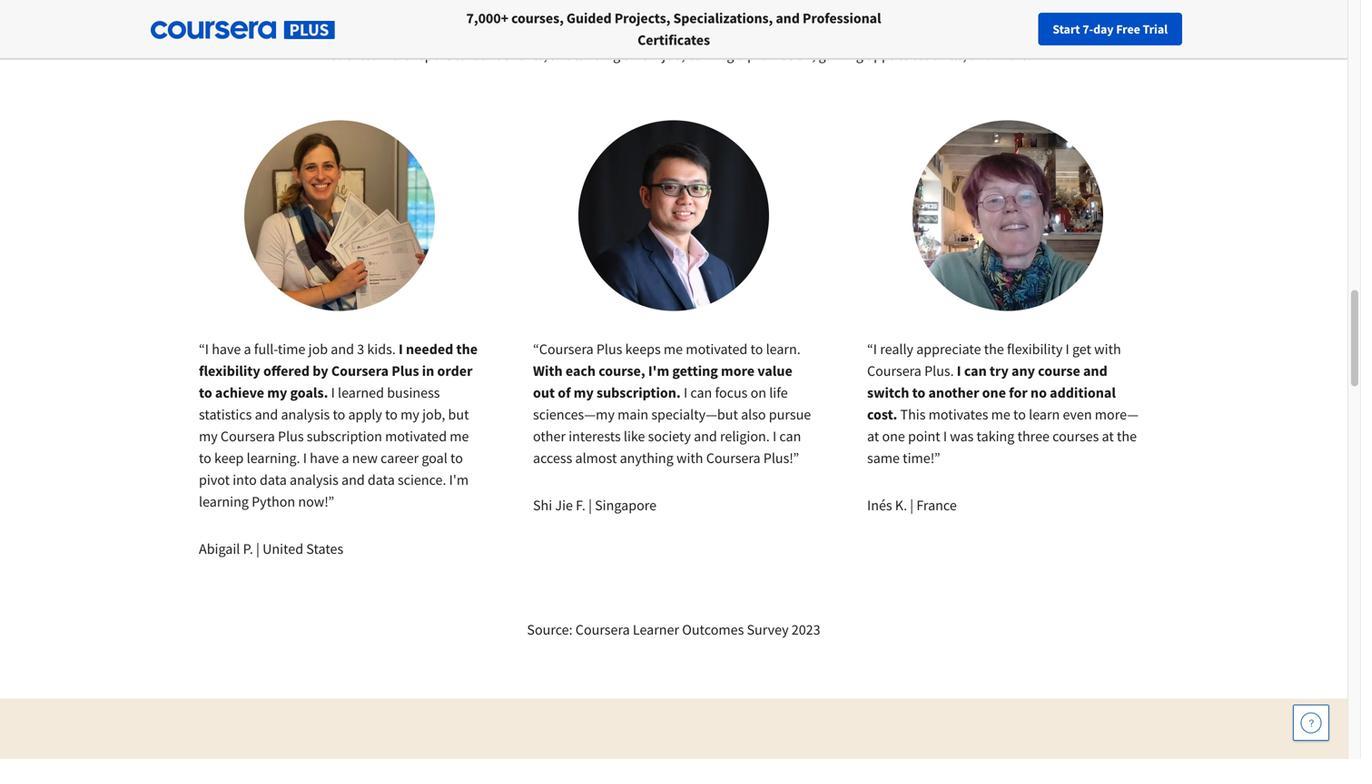 Task type: vqa. For each thing, say whether or not it's contained in the screenshot.


Task type: describe. For each thing, give the bounding box(es) containing it.
thousands
[[392, 1, 506, 33]]

trial
[[1143, 21, 1168, 37]]

plus inside i needed the flexibility offered by coursera plus in order to achieve my goals.
[[392, 362, 419, 380]]

2 at from the left
[[1102, 427, 1114, 446]]

i can try any course and switch to another one for no additional cost.
[[868, 362, 1116, 424]]

achieve
[[215, 384, 264, 402]]

can for focus
[[691, 384, 713, 402]]

jie
[[555, 496, 573, 515]]

main
[[618, 406, 649, 424]]

coursera inside coursera plus keeps me motivated to learn. with each course, i'm getting more value out of my subscription.
[[539, 340, 594, 358]]

three
[[1018, 427, 1050, 446]]

guided
[[567, 9, 612, 27]]

have inside i learned business statistics and analysis to apply to my job, but my coursera plus subscription motivated me to keep learning. i have a new career goal to pivot into data analysis and data science. i'm learning python now!
[[310, 449, 339, 467]]

same
[[868, 449, 900, 467]]

my down business on the left of page
[[401, 406, 420, 424]]

start 7-day free trial button
[[1039, 13, 1183, 45]]

join
[[340, 1, 387, 33]]

help center image
[[1301, 712, 1323, 734]]

for
[[1009, 384, 1028, 402]]

i inside i can try any course and switch to another one for no additional cost.
[[957, 362, 962, 380]]

to right goal
[[451, 449, 463, 467]]

0 vertical spatial of
[[511, 1, 533, 33]]

switch
[[868, 384, 910, 402]]

benefits,
[[495, 46, 548, 64]]

learn
[[1029, 406, 1060, 424]]

find your new career
[[961, 21, 1075, 37]]

flexibility inside i really appreciate the flexibility i get with coursera plus.
[[1007, 340, 1063, 358]]

religion.
[[720, 427, 770, 446]]

i left get
[[1066, 340, 1070, 358]]

learning.
[[247, 449, 300, 467]]

i'm inside coursera plus keeps me motivated to learn. with each course, i'm getting more value out of my subscription.
[[649, 362, 670, 380]]

abigail
[[199, 540, 240, 558]]

to inside i needed the flexibility offered by coursera plus in order to achieve my goals.
[[199, 384, 212, 402]]

course
[[1039, 362, 1081, 380]]

can for try
[[965, 362, 987, 380]]

plus.
[[925, 362, 954, 380]]

and down achieve in the left bottom of the page
[[255, 406, 278, 424]]

to inside coursera plus keeps me motivated to learn. with each course, i'm getting more value out of my subscription.
[[751, 340, 763, 358]]

more—
[[1095, 406, 1139, 424]]

join thousands of coursera plus learners achieving their goals
[[340, 1, 1009, 33]]

sciences—my
[[533, 406, 615, 424]]

with inside "i can focus on life sciences—my main specialty—but also pursue other interests like society and religion. i can access almost anything with coursera plus!"
[[677, 449, 704, 467]]

goals.
[[290, 384, 328, 402]]

new
[[1013, 21, 1037, 37]]

motivated inside coursera plus keeps me motivated to learn. with each course, i'm getting more value out of my subscription.
[[686, 340, 748, 358]]

0 vertical spatial learners
[[691, 1, 780, 33]]

my inside i needed the flexibility offered by coursera plus in order to achieve my goals.
[[267, 384, 287, 402]]

learned
[[338, 384, 384, 402]]

and left 3
[[331, 340, 354, 358]]

learner image inés k. image
[[913, 120, 1104, 311]]

states
[[306, 540, 344, 558]]

1 at from the left
[[868, 427, 880, 446]]

goal
[[422, 449, 448, 467]]

coursera plus keeps me motivated to learn. with each course, i'm getting more value out of my subscription.
[[533, 340, 801, 402]]

new inside i learned business statistics and analysis to apply to my job, but my coursera plus subscription motivated me to keep learning. i have a new career goal to pivot into data analysis and data science. i'm learning python now!
[[352, 449, 378, 467]]

the inside i needed the flexibility offered by coursera plus in order to achieve my goals.
[[457, 340, 478, 358]]

1 data from the left
[[260, 471, 287, 489]]

report
[[413, 46, 451, 64]]

this motivates me to learn even more— at one point i was taking three courses at the same time!
[[868, 406, 1139, 467]]

offered
[[263, 362, 310, 380]]

their
[[895, 1, 947, 33]]

a inside i learned business statistics and analysis to apply to my job, but my coursera plus subscription motivated me to keep learning. i have a new career goal to pivot into data analysis and data science. i'm learning python now!
[[342, 449, 349, 467]]

i up specialty—but
[[684, 384, 688, 402]]

achieving
[[785, 1, 890, 33]]

needed
[[406, 340, 454, 358]]

pursue
[[769, 406, 811, 424]]

and inside i can try any course and switch to another one for no additional cost.
[[1084, 362, 1108, 380]]

motivates
[[929, 406, 989, 424]]

statistics
[[199, 406, 252, 424]]

i inside this motivates me to learn even more— at one point i was taking three courses at the same time!
[[944, 427, 948, 446]]

getting
[[673, 362, 718, 380]]

subscription
[[307, 427, 382, 446]]

science.
[[398, 471, 446, 489]]

each
[[566, 362, 596, 380]]

like inside "i can focus on life sciences—my main specialty—but also pursue other interests like society and religion. i can access almost anything with coursera plus!"
[[624, 427, 645, 446]]

shi
[[533, 496, 553, 515]]

society
[[648, 427, 691, 446]]

in
[[422, 362, 435, 380]]

courses
[[1053, 427, 1100, 446]]

now!
[[298, 493, 328, 511]]

shi jie f. | singapore
[[533, 496, 657, 515]]

me inside coursera plus keeps me motivated to learn. with each course, i'm getting more value out of my subscription.
[[664, 340, 683, 358]]

i can focus on life sciences—my main specialty—but also pursue other interests like society and religion. i can access almost anything with coursera plus!
[[533, 384, 811, 467]]

kids.
[[367, 340, 396, 358]]

career
[[1040, 21, 1075, 37]]

7,000+
[[467, 9, 509, 27]]

a left "full-"
[[244, 340, 251, 358]]

me inside i learned business statistics and analysis to apply to my job, but my coursera plus subscription motivated me to keep learning. i have a new career goal to pivot into data analysis and data science. i'm learning python now!
[[450, 427, 469, 446]]

the inside i really appreciate the flexibility i get with coursera plus.
[[985, 340, 1005, 358]]

anything
[[620, 449, 674, 467]]

i right learning.
[[303, 449, 307, 467]]

applicable
[[867, 46, 930, 64]]

course,
[[599, 362, 646, 380]]

time
[[278, 340, 306, 358]]

i right goals.
[[331, 384, 335, 402]]

a right earning
[[737, 46, 745, 64]]

coursera inside "i can focus on life sciences—my main specialty—but also pursue other interests like society and religion. i can access almost anything with coursera plus!"
[[707, 449, 761, 467]]

source: coursera learner outcomes survey 2023
[[527, 621, 821, 639]]

the inside this motivates me to learn even more— at one point i was taking three courses at the same time!
[[1117, 427, 1137, 446]]

abigail p. | united states
[[199, 540, 344, 558]]

outcomes
[[682, 621, 744, 639]]

access
[[533, 449, 573, 467]]

learner image abigail p. image
[[244, 120, 435, 311]]

plus inside i learned business statistics and analysis to apply to my job, but my coursera plus subscription motivated me to keep learning. i have a new career goal to pivot into data analysis and data science. i'm learning python now!
[[278, 427, 304, 446]]



Task type: locate. For each thing, give the bounding box(es) containing it.
2 horizontal spatial of
[[558, 384, 571, 402]]

coursera
[[538, 1, 635, 33], [539, 340, 594, 358], [331, 362, 389, 380], [868, 362, 922, 380], [221, 427, 275, 446], [707, 449, 761, 467], [576, 621, 630, 639]]

1 horizontal spatial i'm
[[649, 362, 670, 380]]

0 horizontal spatial with
[[677, 449, 704, 467]]

2 vertical spatial me
[[450, 427, 469, 446]]

business
[[387, 384, 440, 402]]

7-
[[1083, 21, 1094, 37]]

new down subscription
[[352, 449, 378, 467]]

python
[[252, 493, 295, 511]]

0 horizontal spatial at
[[868, 427, 880, 446]]

with down society
[[677, 449, 704, 467]]

0 vertical spatial flexibility
[[1007, 340, 1063, 358]]

additional
[[1050, 384, 1116, 402]]

1 vertical spatial like
[[624, 427, 645, 446]]

flexibility
[[1007, 340, 1063, 358], [199, 362, 261, 380]]

and up additional
[[1084, 362, 1108, 380]]

0 horizontal spatial career
[[381, 449, 419, 467]]

me up taking
[[992, 406, 1011, 424]]

0 vertical spatial job,
[[662, 46, 685, 64]]

1 vertical spatial new
[[352, 449, 378, 467]]

free
[[1117, 21, 1141, 37]]

certificates
[[638, 31, 710, 49]]

1 vertical spatial i'm
[[449, 471, 469, 489]]

1 horizontal spatial motivated
[[686, 340, 748, 358]]

the
[[457, 340, 478, 358], [985, 340, 1005, 358], [1117, 427, 1137, 446]]

| right f.
[[589, 496, 592, 515]]

2023
[[792, 621, 821, 639]]

can down the getting
[[691, 384, 713, 402]]

0 horizontal spatial |
[[256, 540, 260, 558]]

the up try
[[985, 340, 1005, 358]]

77% of learners report career benefits, like landing a new job, earning a promotion, gaining applicable skills, and more.
[[316, 46, 1032, 64]]

career down 7,000+
[[454, 46, 492, 64]]

can inside i can try any course and switch to another one for no additional cost.
[[965, 362, 987, 380]]

to inside i can try any course and switch to another one for no additional cost.
[[913, 384, 926, 402]]

job, for earning
[[662, 46, 685, 64]]

by
[[313, 362, 329, 380]]

coursera down 3
[[331, 362, 389, 380]]

me inside this motivates me to learn even more— at one point i was taking three courses at the same time!
[[992, 406, 1011, 424]]

coursera up keep
[[221, 427, 275, 446]]

find
[[961, 21, 984, 37]]

have left "full-"
[[212, 340, 241, 358]]

and down find
[[970, 46, 993, 64]]

1 horizontal spatial data
[[368, 471, 395, 489]]

coursera inside i needed the flexibility offered by coursera plus in order to achieve my goals.
[[331, 362, 389, 380]]

learners down join
[[361, 46, 410, 64]]

1 vertical spatial motivated
[[385, 427, 447, 446]]

0 vertical spatial like
[[550, 46, 572, 64]]

plus up 77% of learners report career benefits, like landing a new job, earning a promotion, gaining applicable skills, and more.
[[640, 1, 686, 33]]

the down more—
[[1117, 427, 1137, 446]]

0 horizontal spatial can
[[691, 384, 713, 402]]

cost.
[[868, 406, 898, 424]]

earning
[[688, 46, 734, 64]]

your
[[987, 21, 1011, 37]]

0 horizontal spatial data
[[260, 471, 287, 489]]

2 horizontal spatial me
[[992, 406, 1011, 424]]

of right 7,000+
[[511, 1, 533, 33]]

like
[[550, 46, 572, 64], [624, 427, 645, 446]]

0 horizontal spatial motivated
[[385, 427, 447, 446]]

i needed the flexibility offered by coursera plus in order to achieve my goals.
[[199, 340, 478, 402]]

2 vertical spatial can
[[780, 427, 802, 446]]

data left science.
[[368, 471, 395, 489]]

0 horizontal spatial have
[[212, 340, 241, 358]]

0 vertical spatial me
[[664, 340, 683, 358]]

any
[[1012, 362, 1036, 380]]

learner
[[633, 621, 680, 639]]

i'm down keeps
[[649, 362, 670, 380]]

learners
[[691, 1, 780, 33], [361, 46, 410, 64]]

inés k. | france
[[868, 496, 957, 515]]

data
[[260, 471, 287, 489], [368, 471, 395, 489]]

i left 'was'
[[944, 427, 948, 446]]

my down statistics
[[199, 427, 218, 446]]

plus inside coursera plus keeps me motivated to learn. with each course, i'm getting more value out of my subscription.
[[597, 340, 623, 358]]

time!
[[903, 449, 935, 467]]

flexibility up any
[[1007, 340, 1063, 358]]

learner image shi jie f. image
[[579, 120, 769, 311]]

2 horizontal spatial |
[[911, 496, 914, 515]]

to up this
[[913, 384, 926, 402]]

1 vertical spatial have
[[310, 449, 339, 467]]

0 horizontal spatial of
[[346, 46, 358, 64]]

1 horizontal spatial at
[[1102, 427, 1114, 446]]

coursera inside i really appreciate the flexibility i get with coursera plus.
[[868, 362, 922, 380]]

job, left earning
[[662, 46, 685, 64]]

even
[[1063, 406, 1093, 424]]

1 vertical spatial career
[[381, 449, 419, 467]]

new down the projects,
[[634, 46, 660, 64]]

my down offered
[[267, 384, 287, 402]]

to up statistics
[[199, 384, 212, 402]]

77%
[[316, 46, 343, 64]]

taking
[[977, 427, 1015, 446]]

0 vertical spatial can
[[965, 362, 987, 380]]

2 data from the left
[[368, 471, 395, 489]]

1 horizontal spatial have
[[310, 449, 339, 467]]

data down learning.
[[260, 471, 287, 489]]

skills,
[[933, 46, 967, 64]]

1 horizontal spatial learners
[[691, 1, 780, 33]]

flexibility up achieve in the left bottom of the page
[[199, 362, 261, 380]]

analysis up now!
[[290, 471, 339, 489]]

can
[[965, 362, 987, 380], [691, 384, 713, 402], [780, 427, 802, 446]]

a down subscription
[[342, 449, 349, 467]]

of right 'out'
[[558, 384, 571, 402]]

0 horizontal spatial new
[[352, 449, 378, 467]]

coursera inside i learned business statistics and analysis to apply to my job, but my coursera plus subscription motivated me to keep learning. i have a new career goal to pivot into data analysis and data science. i'm learning python now!
[[221, 427, 275, 446]]

1 horizontal spatial me
[[664, 340, 683, 358]]

but
[[448, 406, 469, 424]]

try
[[990, 362, 1009, 380]]

0 vertical spatial career
[[454, 46, 492, 64]]

i learned business statistics and analysis to apply to my job, but my coursera plus subscription motivated me to keep learning. i have a new career goal to pivot into data analysis and data science. i'm learning python now!
[[199, 384, 469, 511]]

appreciate
[[917, 340, 982, 358]]

landing
[[575, 46, 621, 64]]

specialty—but
[[652, 406, 738, 424]]

goals
[[952, 1, 1009, 33]]

motivated inside i learned business statistics and analysis to apply to my job, but my coursera plus subscription motivated me to keep learning. i have a new career goal to pivot into data analysis and data science. i'm learning python now!
[[385, 427, 447, 446]]

subscription.
[[597, 384, 681, 402]]

2 vertical spatial of
[[558, 384, 571, 402]]

1 horizontal spatial of
[[511, 1, 533, 33]]

1 horizontal spatial |
[[589, 496, 592, 515]]

0 vertical spatial one
[[983, 384, 1007, 402]]

i left really
[[874, 340, 878, 358]]

keeps
[[626, 340, 661, 358]]

p.
[[243, 540, 253, 558]]

career inside i learned business statistics and analysis to apply to my job, but my coursera plus subscription motivated me to keep learning. i have a new career goal to pivot into data analysis and data science. i'm learning python now!
[[381, 449, 419, 467]]

0 horizontal spatial job,
[[422, 406, 445, 424]]

like left the landing
[[550, 46, 572, 64]]

1 horizontal spatial flexibility
[[1007, 340, 1063, 358]]

to up pivot
[[199, 449, 212, 467]]

career
[[454, 46, 492, 64], [381, 449, 419, 467]]

1 vertical spatial one
[[883, 427, 906, 446]]

more
[[721, 362, 755, 380]]

1 horizontal spatial the
[[985, 340, 1005, 358]]

courses,
[[512, 9, 564, 27]]

i right the plus.
[[957, 362, 962, 380]]

and up promotion,
[[776, 9, 800, 27]]

professional
[[803, 9, 882, 27]]

0 vertical spatial new
[[634, 46, 660, 64]]

1 vertical spatial analysis
[[290, 471, 339, 489]]

motivated up more
[[686, 340, 748, 358]]

apply
[[348, 406, 382, 424]]

1 vertical spatial can
[[691, 384, 713, 402]]

0 vertical spatial have
[[212, 340, 241, 358]]

out
[[533, 384, 555, 402]]

motivated up goal
[[385, 427, 447, 446]]

i inside i needed the flexibility offered by coursera plus in order to achieve my goals.
[[399, 340, 403, 358]]

of inside coursera plus keeps me motivated to learn. with each course, i'm getting more value out of my subscription.
[[558, 384, 571, 402]]

1 vertical spatial me
[[992, 406, 1011, 424]]

pivot
[[199, 471, 230, 489]]

0 horizontal spatial flexibility
[[199, 362, 261, 380]]

| for i learned business statistics and analysis to apply to my job, but my coursera plus subscription motivated me to keep learning. i have a new career goal to pivot into data analysis and data science. i'm learning python now!
[[256, 540, 260, 558]]

show notifications image
[[1103, 23, 1125, 45]]

coursera down religion.
[[707, 449, 761, 467]]

0 horizontal spatial me
[[450, 427, 469, 446]]

1 horizontal spatial career
[[454, 46, 492, 64]]

the up order
[[457, 340, 478, 358]]

1 horizontal spatial with
[[1095, 340, 1122, 358]]

keep
[[214, 449, 244, 467]]

gaining
[[819, 46, 864, 64]]

1 vertical spatial of
[[346, 46, 358, 64]]

| right "k."
[[911, 496, 914, 515]]

flexibility inside i needed the flexibility offered by coursera plus in order to achieve my goals.
[[199, 362, 261, 380]]

to right apply
[[385, 406, 398, 424]]

at down more—
[[1102, 427, 1114, 446]]

1 horizontal spatial new
[[634, 46, 660, 64]]

a right the landing
[[624, 46, 631, 64]]

my inside coursera plus keeps me motivated to learn. with each course, i'm getting more value out of my subscription.
[[574, 384, 594, 402]]

1 horizontal spatial like
[[624, 427, 645, 446]]

job, for but
[[422, 406, 445, 424]]

learners up earning
[[691, 1, 780, 33]]

0 horizontal spatial learners
[[361, 46, 410, 64]]

survey
[[747, 621, 789, 639]]

coursera up each
[[539, 340, 594, 358]]

specializations,
[[674, 9, 773, 27]]

1 horizontal spatial job,
[[662, 46, 685, 64]]

with inside i really appreciate the flexibility i get with coursera plus.
[[1095, 340, 1122, 358]]

i
[[205, 340, 209, 358], [399, 340, 403, 358], [874, 340, 878, 358], [1066, 340, 1070, 358], [957, 362, 962, 380], [331, 384, 335, 402], [684, 384, 688, 402], [773, 427, 777, 446], [944, 427, 948, 446], [303, 449, 307, 467]]

| right p.
[[256, 540, 260, 558]]

can down pursue
[[780, 427, 802, 446]]

3
[[357, 340, 364, 358]]

1 horizontal spatial one
[[983, 384, 1007, 402]]

like down main
[[624, 427, 645, 446]]

have
[[212, 340, 241, 358], [310, 449, 339, 467]]

i really appreciate the flexibility i get with coursera plus.
[[868, 340, 1122, 380]]

have down subscription
[[310, 449, 339, 467]]

this
[[901, 406, 926, 424]]

1 vertical spatial job,
[[422, 406, 445, 424]]

to left learn.
[[751, 340, 763, 358]]

0 vertical spatial i'm
[[649, 362, 670, 380]]

1 vertical spatial flexibility
[[199, 362, 261, 380]]

coursera right source:
[[576, 621, 630, 639]]

coursera down really
[[868, 362, 922, 380]]

f.
[[576, 496, 586, 515]]

at down cost.
[[868, 427, 880, 446]]

one inside i can try any course and switch to another one for no additional cost.
[[983, 384, 1007, 402]]

one down try
[[983, 384, 1007, 402]]

1 vertical spatial with
[[677, 449, 704, 467]]

life
[[770, 384, 788, 402]]

0 vertical spatial analysis
[[281, 406, 330, 424]]

i'm inside i learned business statistics and analysis to apply to my job, but my coursera plus subscription motivated me to keep learning. i have a new career goal to pivot into data analysis and data science. i'm learning python now!
[[449, 471, 469, 489]]

and
[[776, 9, 800, 27], [970, 46, 993, 64], [331, 340, 354, 358], [1084, 362, 1108, 380], [255, 406, 278, 424], [694, 427, 718, 446], [342, 471, 365, 489]]

to down for
[[1014, 406, 1026, 424]]

2 horizontal spatial can
[[965, 362, 987, 380]]

on
[[751, 384, 767, 402]]

job, inside i learned business statistics and analysis to apply to my job, but my coursera plus subscription motivated me to keep learning. i have a new career goal to pivot into data analysis and data science. i'm learning python now!
[[422, 406, 445, 424]]

i right kids. on the left top of the page
[[399, 340, 403, 358]]

plus up learning.
[[278, 427, 304, 446]]

me down but
[[450, 427, 469, 446]]

no
[[1031, 384, 1047, 402]]

a
[[624, 46, 631, 64], [737, 46, 745, 64], [244, 340, 251, 358], [342, 449, 349, 467]]

into
[[233, 471, 257, 489]]

coursera up the landing
[[538, 1, 635, 33]]

0 horizontal spatial the
[[457, 340, 478, 358]]

more.
[[996, 46, 1032, 64]]

plus up course, on the left of page
[[597, 340, 623, 358]]

my down each
[[574, 384, 594, 402]]

and inside "i can focus on life sciences—my main specialty—but also pursue other interests like society and religion. i can access almost anything with coursera plus!"
[[694, 427, 718, 446]]

None search field
[[250, 11, 613, 48]]

0 horizontal spatial one
[[883, 427, 906, 446]]

2 horizontal spatial the
[[1117, 427, 1137, 446]]

at
[[868, 427, 880, 446], [1102, 427, 1114, 446]]

analysis down goals.
[[281, 406, 330, 424]]

1 horizontal spatial can
[[780, 427, 802, 446]]

i'm right science.
[[449, 471, 469, 489]]

projects,
[[615, 9, 671, 27]]

1 vertical spatial learners
[[361, 46, 410, 64]]

and down subscription
[[342, 471, 365, 489]]

france
[[917, 496, 957, 515]]

career up science.
[[381, 449, 419, 467]]

i have a full-time job and 3 kids.
[[205, 340, 399, 358]]

me right keeps
[[664, 340, 683, 358]]

plus left in
[[392, 362, 419, 380]]

0 vertical spatial with
[[1095, 340, 1122, 358]]

day
[[1094, 21, 1114, 37]]

my
[[267, 384, 287, 402], [574, 384, 594, 402], [401, 406, 420, 424], [199, 427, 218, 446]]

with right get
[[1095, 340, 1122, 358]]

new
[[634, 46, 660, 64], [352, 449, 378, 467]]

value
[[758, 362, 793, 380]]

0 vertical spatial motivated
[[686, 340, 748, 358]]

order
[[437, 362, 473, 380]]

learn.
[[766, 340, 801, 358]]

0 horizontal spatial i'm
[[449, 471, 469, 489]]

| for this motivates me to learn even more— at one point i was taking three courses at the same time!
[[911, 496, 914, 515]]

and inside '7,000+ courses, guided projects, specializations, and professional certificates'
[[776, 9, 800, 27]]

to up subscription
[[333, 406, 345, 424]]

i left "full-"
[[205, 340, 209, 358]]

coursera plus image
[[151, 21, 335, 39]]

really
[[880, 340, 914, 358]]

source:
[[527, 621, 573, 639]]

one inside this motivates me to learn even more— at one point i was taking three courses at the same time!
[[883, 427, 906, 446]]

can left try
[[965, 362, 987, 380]]

job, left but
[[422, 406, 445, 424]]

of right 77%
[[346, 46, 358, 64]]

to inside this motivates me to learn even more— at one point i was taking three courses at the same time!
[[1014, 406, 1026, 424]]

start
[[1053, 21, 1081, 37]]

of
[[511, 1, 533, 33], [346, 46, 358, 64], [558, 384, 571, 402]]

one up same
[[883, 427, 906, 446]]

i up plus!
[[773, 427, 777, 446]]

plus!
[[764, 449, 793, 467]]

and down specialty—but
[[694, 427, 718, 446]]

0 horizontal spatial like
[[550, 46, 572, 64]]

interests
[[569, 427, 621, 446]]



